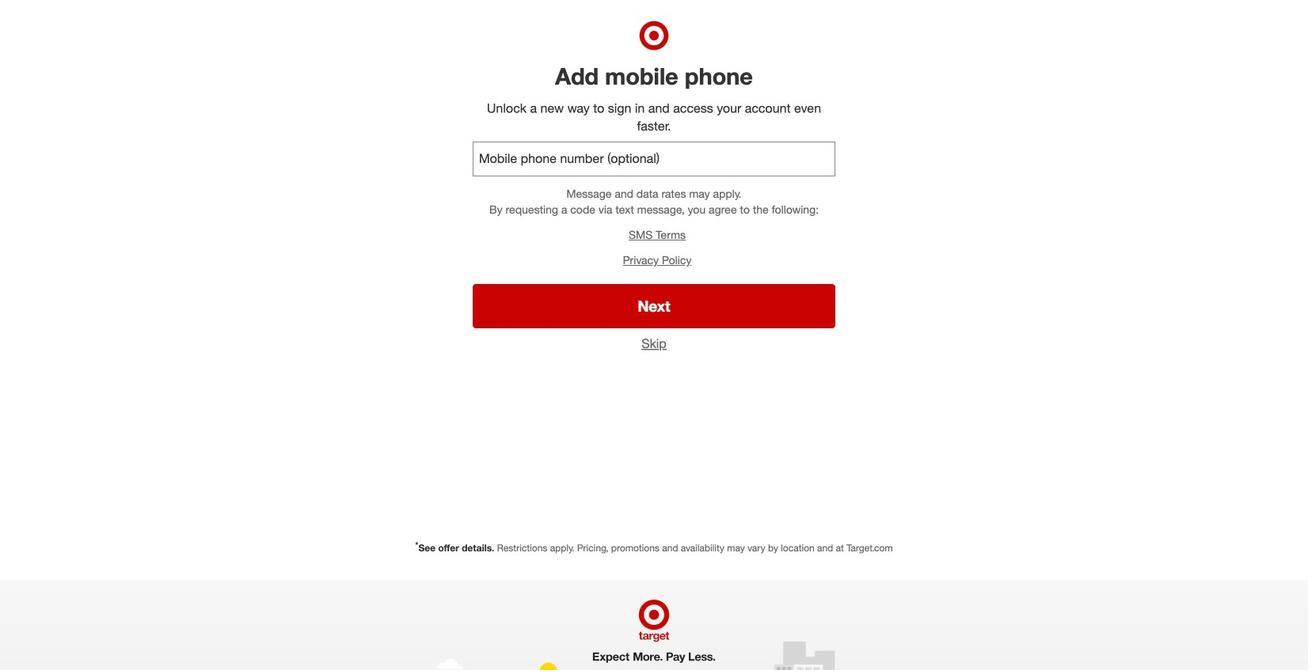 Task type: vqa. For each thing, say whether or not it's contained in the screenshot.
Christmas to the right
no



Task type: locate. For each thing, give the bounding box(es) containing it.
target: expect more. pay less. image
[[432, 581, 877, 671]]

None telephone field
[[473, 142, 836, 177]]

us members only. image
[[482, 149, 504, 171]]



